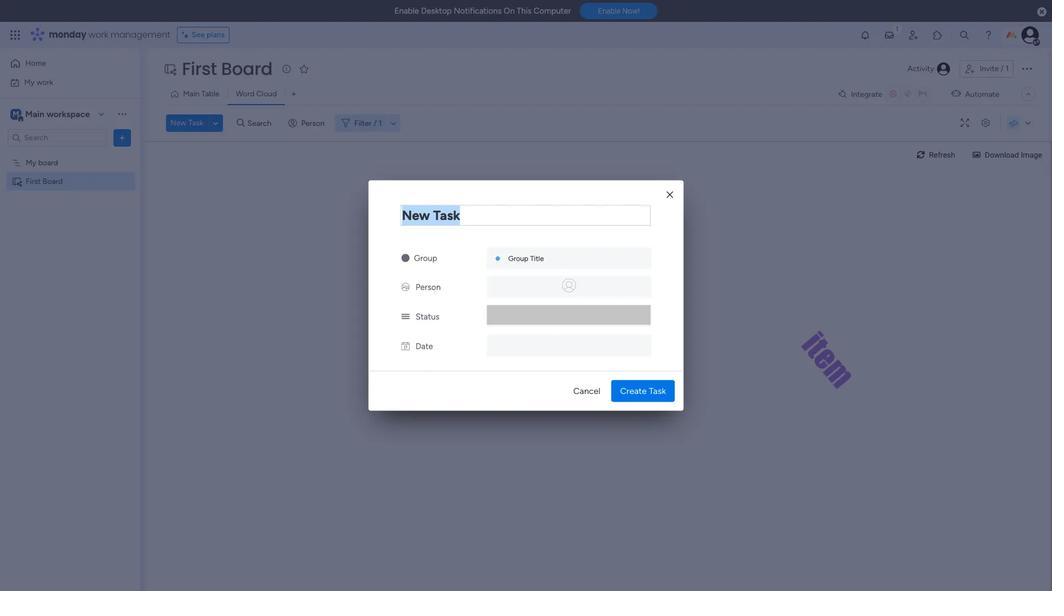 Task type: locate. For each thing, give the bounding box(es) containing it.
my left board on the left top
[[26, 158, 36, 167]]

enable desktop notifications on this computer
[[394, 6, 571, 16]]

board up word
[[221, 56, 273, 81]]

1 vertical spatial person
[[416, 283, 441, 292]]

create task
[[620, 386, 666, 397]]

0 vertical spatial my
[[24, 78, 35, 87]]

list box
[[0, 151, 140, 339]]

None field
[[400, 205, 651, 226]]

1 vertical spatial first board
[[26, 177, 63, 186]]

0 horizontal spatial enable
[[394, 6, 419, 16]]

0 vertical spatial first
[[182, 56, 217, 81]]

v2 status image
[[402, 312, 410, 322]]

0 vertical spatial board
[[221, 56, 273, 81]]

collapse board header image
[[1024, 90, 1033, 99]]

0 horizontal spatial group
[[414, 254, 437, 263]]

task right create
[[649, 386, 666, 397]]

0 horizontal spatial person
[[301, 119, 325, 128]]

dialog
[[369, 181, 684, 411]]

main right workspace image
[[25, 109, 44, 119]]

now!
[[623, 7, 640, 15]]

first board down my board
[[26, 177, 63, 186]]

1 vertical spatial /
[[374, 119, 377, 128]]

inbox image
[[884, 30, 895, 41]]

0 horizontal spatial main
[[25, 109, 44, 119]]

new task button
[[166, 115, 208, 132]]

see plans button
[[177, 27, 230, 43]]

none field inside dialog
[[400, 205, 651, 226]]

main table button
[[166, 86, 228, 103]]

group for group title
[[508, 255, 529, 263]]

activity
[[908, 64, 935, 73]]

1 horizontal spatial person
[[416, 283, 441, 292]]

see
[[192, 30, 205, 39]]

main inside button
[[183, 89, 200, 99]]

board down board on the left top
[[43, 177, 63, 186]]

work
[[89, 29, 108, 41], [37, 78, 53, 87]]

1 for invite / 1
[[1006, 64, 1009, 73]]

/ right filter at the left
[[374, 119, 377, 128]]

group for group
[[414, 254, 437, 263]]

jacob simon image
[[1022, 26, 1039, 44]]

1 for filter / 1
[[379, 119, 382, 128]]

0 horizontal spatial task
[[188, 118, 203, 128]]

person right v2 multiple person column icon
[[416, 283, 441, 292]]

integrate
[[851, 90, 883, 99]]

person left filter at the left
[[301, 119, 325, 128]]

task inside button
[[188, 118, 203, 128]]

0 vertical spatial main
[[183, 89, 200, 99]]

v2 sun image
[[402, 254, 410, 263]]

title
[[530, 255, 544, 263]]

dapulse close image
[[1038, 7, 1047, 18]]

0 vertical spatial task
[[188, 118, 203, 128]]

0 horizontal spatial work
[[37, 78, 53, 87]]

1 inside "button"
[[1006, 64, 1009, 73]]

0 horizontal spatial board
[[43, 177, 63, 186]]

/ right invite
[[1001, 64, 1004, 73]]

main inside the workspace selection element
[[25, 109, 44, 119]]

on
[[504, 6, 515, 16]]

board
[[221, 56, 273, 81], [43, 177, 63, 186]]

1 horizontal spatial group
[[508, 255, 529, 263]]

enable for enable now!
[[598, 7, 621, 15]]

main for main workspace
[[25, 109, 44, 119]]

first right shareable board icon
[[26, 177, 41, 186]]

1 horizontal spatial enable
[[598, 7, 621, 15]]

/
[[1001, 64, 1004, 73], [374, 119, 377, 128]]

1 vertical spatial board
[[43, 177, 63, 186]]

0 horizontal spatial /
[[374, 119, 377, 128]]

option
[[0, 153, 140, 155]]

0 vertical spatial work
[[89, 29, 108, 41]]

1 horizontal spatial first board
[[182, 56, 273, 81]]

0 vertical spatial person
[[301, 119, 325, 128]]

my inside button
[[24, 78, 35, 87]]

group
[[414, 254, 437, 263], [508, 255, 529, 263]]

0 horizontal spatial first
[[26, 177, 41, 186]]

desktop
[[421, 6, 452, 16]]

task right new
[[188, 118, 203, 128]]

first
[[182, 56, 217, 81], [26, 177, 41, 186]]

my
[[24, 78, 35, 87], [26, 158, 36, 167]]

0 vertical spatial /
[[1001, 64, 1004, 73]]

my for my board
[[26, 158, 36, 167]]

1 horizontal spatial /
[[1001, 64, 1004, 73]]

1 horizontal spatial work
[[89, 29, 108, 41]]

1 vertical spatial main
[[25, 109, 44, 119]]

group left title
[[508, 255, 529, 263]]

notifications
[[454, 6, 502, 16]]

cloud
[[256, 89, 277, 99]]

new
[[170, 118, 187, 128]]

1 left the arrow down icon
[[379, 119, 382, 128]]

main left table
[[183, 89, 200, 99]]

enable now!
[[598, 7, 640, 15]]

0 horizontal spatial 1
[[379, 119, 382, 128]]

1 horizontal spatial task
[[649, 386, 666, 397]]

work down home
[[37, 78, 53, 87]]

/ inside "button"
[[1001, 64, 1004, 73]]

settings image
[[977, 119, 995, 127]]

person
[[301, 119, 325, 128], [416, 283, 441, 292]]

enable left 'now!'
[[598, 7, 621, 15]]

group right v2 sun icon
[[414, 254, 437, 263]]

/ for invite
[[1001, 64, 1004, 73]]

0 vertical spatial 1
[[1006, 64, 1009, 73]]

/ for filter
[[374, 119, 377, 128]]

1 horizontal spatial main
[[183, 89, 200, 99]]

1 vertical spatial my
[[26, 158, 36, 167]]

1 horizontal spatial board
[[221, 56, 273, 81]]

1 vertical spatial task
[[649, 386, 666, 397]]

group title
[[508, 255, 544, 263]]

work right the monday
[[89, 29, 108, 41]]

create task button
[[612, 381, 675, 403]]

first board up table
[[182, 56, 273, 81]]

word cloud
[[236, 89, 277, 99]]

1 vertical spatial 1
[[379, 119, 382, 128]]

shareable board image
[[163, 62, 177, 76]]

arrow down image
[[387, 117, 400, 130]]

home
[[25, 59, 46, 68]]

list box containing my board
[[0, 151, 140, 339]]

1 vertical spatial work
[[37, 78, 53, 87]]

1 right invite
[[1006, 64, 1009, 73]]

new task
[[170, 118, 203, 128]]

home button
[[7, 55, 118, 72]]

task
[[188, 118, 203, 128], [649, 386, 666, 397]]

First Board field
[[179, 56, 275, 81]]

1
[[1006, 64, 1009, 73], [379, 119, 382, 128]]

first up main table
[[182, 56, 217, 81]]

main
[[183, 89, 200, 99], [25, 109, 44, 119]]

first board
[[182, 56, 273, 81], [26, 177, 63, 186]]

enable inside button
[[598, 7, 621, 15]]

work inside button
[[37, 78, 53, 87]]

my down home
[[24, 78, 35, 87]]

my work button
[[7, 74, 118, 91]]

task inside button
[[649, 386, 666, 397]]

1 horizontal spatial 1
[[1006, 64, 1009, 73]]

add to favorites image
[[299, 63, 310, 74]]

enable left desktop
[[394, 6, 419, 16]]

enable
[[394, 6, 419, 16], [598, 7, 621, 15]]



Task type: vqa. For each thing, say whether or not it's contained in the screenshot.
right MAIN
yes



Task type: describe. For each thing, give the bounding box(es) containing it.
work for monday
[[89, 29, 108, 41]]

1 vertical spatial first
[[26, 177, 41, 186]]

work for my
[[37, 78, 53, 87]]

select product image
[[10, 30, 21, 41]]

person button
[[284, 115, 331, 132]]

notifications image
[[860, 30, 871, 41]]

board
[[38, 158, 58, 167]]

this
[[517, 6, 532, 16]]

status
[[416, 312, 440, 322]]

plans
[[207, 30, 225, 39]]

computer
[[534, 6, 571, 16]]

my work
[[24, 78, 53, 87]]

help image
[[983, 30, 994, 41]]

person inside dialog
[[416, 283, 441, 292]]

management
[[111, 29, 170, 41]]

close image
[[667, 191, 673, 199]]

0 vertical spatial first board
[[182, 56, 273, 81]]

add view image
[[292, 90, 296, 98]]

word
[[236, 89, 255, 99]]

invite / 1 button
[[960, 60, 1014, 78]]

workspace
[[47, 109, 90, 119]]

monday
[[49, 29, 86, 41]]

main workspace
[[25, 109, 90, 119]]

apps image
[[932, 30, 943, 41]]

cancel button
[[565, 381, 609, 403]]

shareable board image
[[12, 176, 22, 187]]

dialog containing cancel
[[369, 181, 684, 411]]

workspace selection element
[[10, 108, 92, 122]]

filter
[[354, 119, 372, 128]]

activity button
[[903, 60, 955, 78]]

v2 multiple person column image
[[402, 283, 410, 292]]

task for new task
[[188, 118, 203, 128]]

0 horizontal spatial first board
[[26, 177, 63, 186]]

v2 search image
[[237, 117, 245, 129]]

main table
[[183, 89, 219, 99]]

angle down image
[[213, 119, 218, 127]]

1 image
[[892, 22, 902, 35]]

invite members image
[[908, 30, 919, 41]]

1 horizontal spatial first
[[182, 56, 217, 81]]

word cloud button
[[228, 86, 285, 103]]

workspace image
[[10, 108, 21, 120]]

automate
[[965, 90, 1000, 99]]

cancel
[[573, 386, 601, 397]]

invite / 1
[[980, 64, 1009, 73]]

filter / 1
[[354, 119, 382, 128]]

enable now! button
[[580, 3, 658, 19]]

date
[[416, 342, 433, 352]]

task for create task
[[649, 386, 666, 397]]

main for main table
[[183, 89, 200, 99]]

table
[[201, 89, 219, 99]]

enable for enable desktop notifications on this computer
[[394, 6, 419, 16]]

search everything image
[[959, 30, 970, 41]]

dapulse date column image
[[402, 342, 410, 352]]

autopilot image
[[952, 87, 961, 101]]

my for my work
[[24, 78, 35, 87]]

Search field
[[245, 116, 278, 131]]

my board
[[26, 158, 58, 167]]

person inside popup button
[[301, 119, 325, 128]]

m
[[13, 109, 19, 119]]

create
[[620, 386, 647, 397]]

Search in workspace field
[[23, 132, 92, 144]]

show board description image
[[280, 64, 293, 75]]

open full screen image
[[957, 119, 974, 127]]

see plans
[[192, 30, 225, 39]]

invite
[[980, 64, 999, 73]]

dapulse integrations image
[[839, 90, 847, 98]]

monday work management
[[49, 29, 170, 41]]



